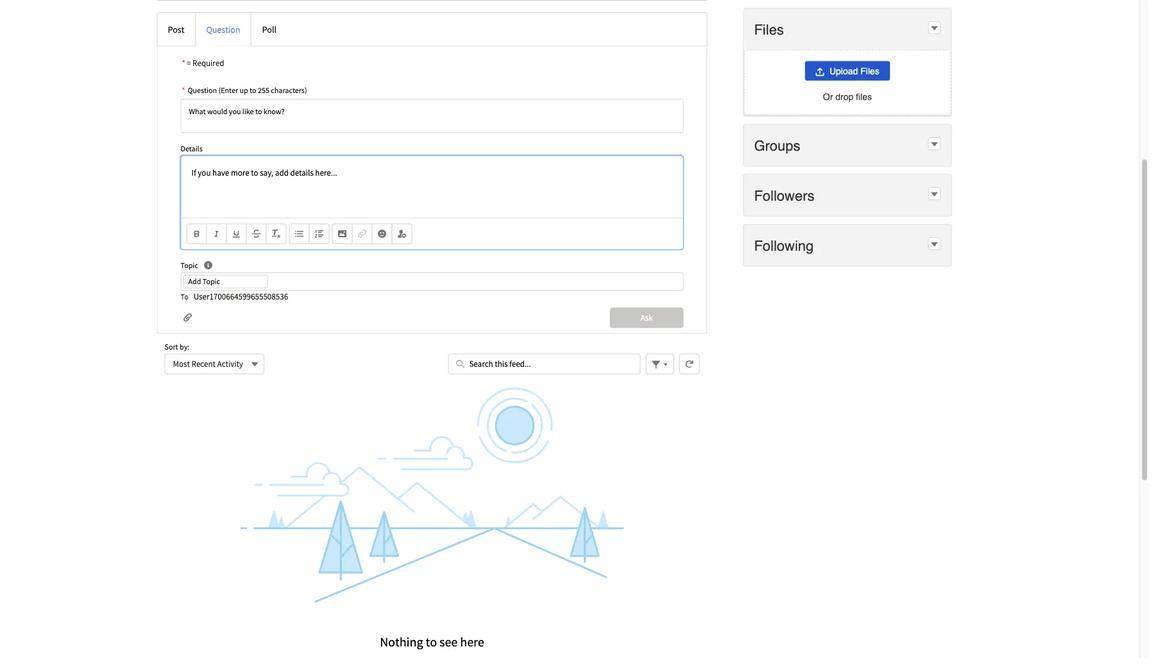 Task type: describe. For each thing, give the bounding box(es) containing it.
1 vertical spatial question
[[188, 85, 217, 95]]

post link
[[158, 13, 195, 46]]

upload files
[[830, 66, 880, 76]]

files
[[856, 92, 872, 102]]

* for * = required
[[182, 58, 185, 68]]

up
[[240, 85, 248, 95]]

poll
[[262, 23, 277, 35]]

or
[[824, 92, 834, 102]]

drop
[[836, 92, 854, 102]]

required
[[193, 58, 224, 68]]

or drop files
[[824, 92, 872, 102]]

0 horizontal spatial to
[[250, 85, 257, 95]]

groups
[[755, 137, 801, 154]]

followers link
[[755, 187, 818, 204]]

nothing to see here tab panel
[[157, 12, 708, 659]]

details
[[181, 144, 203, 154]]

groups link
[[755, 137, 803, 154]]

255
[[258, 85, 270, 95]]

following
[[755, 237, 814, 254]]

topic
[[181, 261, 198, 271]]

recent
[[192, 359, 216, 369]]

sort by:
[[165, 342, 190, 352]]

nothing to see here status
[[157, 604, 708, 659]]

to inside status
[[426, 634, 437, 651]]

toolbar inside nothing to see here 'tab panel'
[[181, 218, 683, 249]]

following link
[[755, 237, 817, 254]]

=
[[187, 58, 191, 68]]

* = required
[[182, 58, 224, 68]]

nothing to see here
[[380, 634, 485, 651]]

most
[[173, 359, 190, 369]]

text default image for groups
[[930, 140, 939, 149]]

to
[[181, 292, 189, 302]]

* for * question (enter up to 255 characters)
[[182, 85, 185, 95]]

see
[[440, 634, 458, 651]]



Task type: locate. For each thing, give the bounding box(es) containing it.
align text element
[[289, 224, 330, 244]]

toolbar
[[181, 218, 683, 249]]

ask
[[641, 313, 653, 323]]

files
[[755, 21, 784, 37], [861, 66, 880, 76]]

*
[[182, 58, 185, 68], [182, 85, 185, 95]]

1 horizontal spatial to
[[426, 634, 437, 651]]

Details text field
[[181, 156, 683, 218]]

by:
[[180, 342, 190, 352]]

to
[[250, 85, 257, 95], [426, 634, 437, 651]]

sort
[[165, 342, 178, 352]]

insert content element
[[332, 224, 412, 244]]

1 vertical spatial *
[[182, 85, 185, 95]]

characters)
[[271, 85, 307, 95]]

* left =
[[182, 58, 185, 68]]

0 vertical spatial to
[[250, 85, 257, 95]]

1 vertical spatial files
[[861, 66, 880, 76]]

tab list
[[157, 0, 708, 1]]

1 text default image from the top
[[930, 24, 939, 33]]

files element
[[744, 8, 952, 117]]

upload
[[830, 66, 859, 76]]

0 vertical spatial text default image
[[930, 24, 939, 33]]

1 vertical spatial text default image
[[930, 240, 939, 249]]

user1700664599655508536
[[194, 291, 288, 302]]

question left (enter
[[188, 85, 217, 95]]

text default image for files
[[930, 24, 939, 33]]

* question (enter up to 255 characters)
[[182, 85, 307, 95]]

most recent activity
[[173, 359, 243, 369]]

nothing
[[380, 634, 423, 651]]

to right up
[[250, 85, 257, 95]]

text default image for following
[[930, 240, 939, 249]]

here
[[460, 634, 485, 651]]

2 text default image from the top
[[930, 140, 939, 149]]

followers
[[755, 187, 815, 204]]

text default image inside files element
[[930, 24, 939, 33]]

1 * from the top
[[182, 58, 185, 68]]

Sort by: button
[[165, 354, 264, 374]]

2 * from the top
[[182, 85, 185, 95]]

0 vertical spatial text default image
[[930, 190, 939, 199]]

1 vertical spatial to
[[426, 634, 437, 651]]

0 vertical spatial files
[[755, 21, 784, 37]]

Search this feed... search field
[[448, 354, 641, 374]]

1 horizontal spatial files
[[861, 66, 880, 76]]

text default image
[[930, 24, 939, 33], [930, 140, 939, 149]]

to left see in the left of the page
[[426, 634, 437, 651]]

question link
[[195, 13, 251, 46]]

Add Topic text field
[[183, 275, 268, 288]]

0 vertical spatial question
[[206, 23, 240, 35]]

text default image for followers
[[930, 190, 939, 199]]

format text element
[[186, 224, 287, 244]]

(enter
[[219, 85, 238, 95]]

What would you like to know? text field
[[181, 99, 684, 133]]

0 vertical spatial *
[[182, 58, 185, 68]]

poll link
[[251, 13, 288, 46]]

question up required
[[206, 23, 240, 35]]

question
[[206, 23, 240, 35], [188, 85, 217, 95]]

post
[[168, 23, 185, 35]]

text default image
[[930, 190, 939, 199], [930, 240, 939, 249]]

files link
[[755, 20, 787, 38]]

2 text default image from the top
[[930, 240, 939, 249]]

ask button
[[610, 308, 684, 328]]

activity
[[217, 359, 243, 369]]

0 horizontal spatial files
[[755, 21, 784, 37]]

to user1700664599655508536
[[181, 291, 288, 302]]

1 text default image from the top
[[930, 190, 939, 199]]

1 vertical spatial text default image
[[930, 140, 939, 149]]

* down * = required
[[182, 85, 185, 95]]



Task type: vqa. For each thing, say whether or not it's contained in the screenshot.
Files
yes



